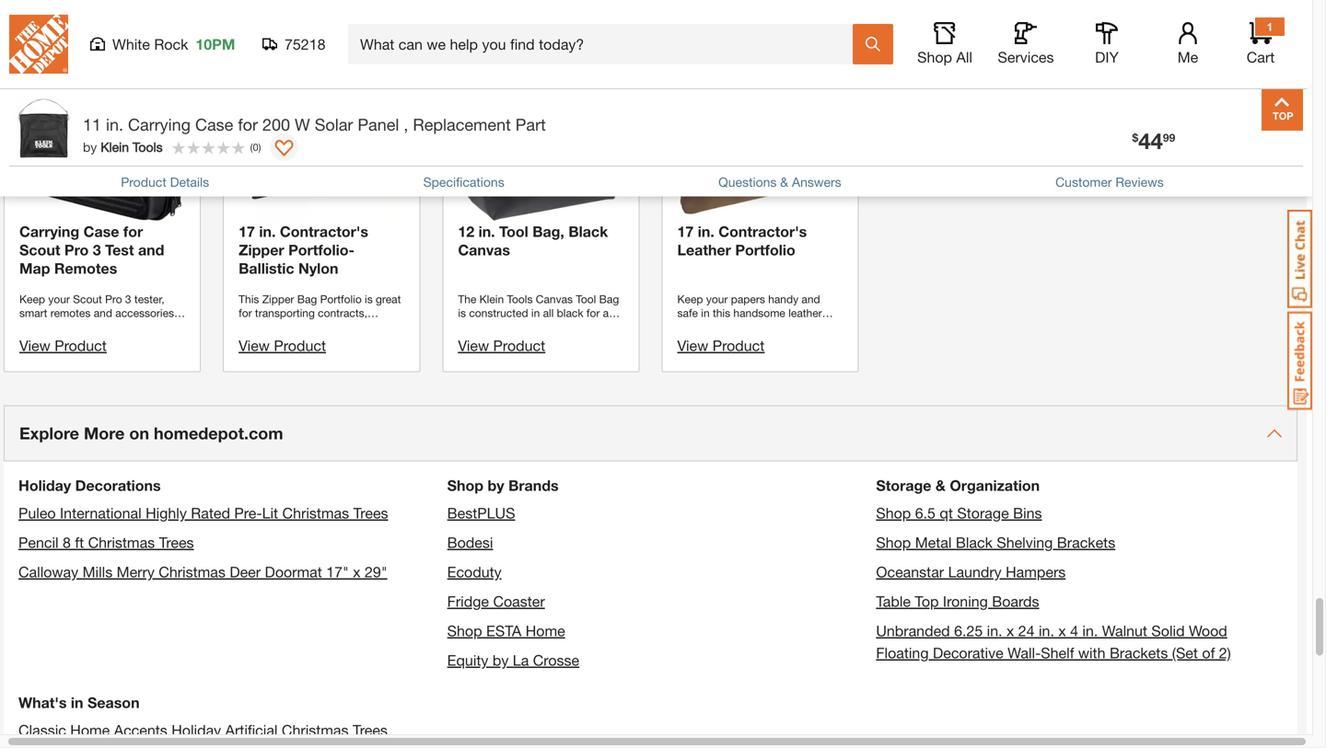 Task type: locate. For each thing, give the bounding box(es) containing it.
customer reviews
[[1056, 174, 1164, 190]]

0 vertical spatial home
[[526, 623, 565, 640]]

contractor's up the portfolio
[[719, 223, 807, 241]]

0 horizontal spatial storage
[[876, 477, 932, 495]]

&
[[780, 174, 789, 190], [936, 477, 946, 495]]

the home depot logo image
[[9, 15, 68, 74]]

1 horizontal spatial black
[[956, 534, 993, 552]]

1 view from the left
[[19, 337, 50, 355]]

0 vertical spatial black
[[569, 223, 608, 241]]

brackets inside unbranded 6.25 in. x 24 in. x 4 in. walnut solid wood floating decorative wall-shelf with brackets (set of 2)
[[1110, 645, 1168, 663]]

1 vertical spatial &
[[936, 477, 946, 495]]

0 vertical spatial holiday
[[18, 477, 71, 495]]

case left 200
[[195, 115, 233, 134]]

portfolio
[[735, 242, 796, 259]]

0 horizontal spatial for
[[123, 223, 143, 241]]

product for 3
[[55, 337, 107, 355]]

customer
[[1056, 174, 1112, 190]]

of
[[1202, 645, 1215, 663]]

christmas
[[282, 505, 349, 522], [88, 534, 155, 552], [159, 564, 226, 581], [282, 722, 349, 740]]

carrying up scout
[[19, 223, 79, 241]]

& left answers at right
[[780, 174, 789, 190]]

x right 17"
[[353, 564, 361, 581]]

by left la
[[493, 652, 509, 670]]

view for 17 in. contractor's zipper portfolio- ballistic nylon
[[239, 337, 270, 355]]

0 horizontal spatial case
[[83, 223, 119, 241]]

for up test
[[123, 223, 143, 241]]

product for canvas
[[493, 337, 545, 355]]

1 vertical spatial by
[[488, 477, 504, 495]]

& up qt
[[936, 477, 946, 495]]

0 horizontal spatial &
[[780, 174, 789, 190]]

rated
[[191, 505, 230, 522]]

in.
[[106, 115, 123, 134], [259, 223, 276, 241], [698, 223, 715, 241], [479, 223, 495, 241], [987, 623, 1003, 640], [1039, 623, 1055, 640], [1083, 623, 1098, 640]]

crosse
[[533, 652, 579, 670]]

laundry
[[948, 564, 1002, 581]]

pro
[[64, 242, 89, 259]]

8
[[63, 534, 71, 552]]

by down 11
[[83, 140, 97, 155]]

2 vertical spatial by
[[493, 652, 509, 670]]

1 horizontal spatial &
[[936, 477, 946, 495]]

0 vertical spatial case
[[195, 115, 233, 134]]

shop left all
[[918, 48, 952, 66]]

puleo international highly rated pre-lit christmas trees
[[18, 505, 388, 522]]

shop
[[918, 48, 952, 66], [447, 477, 484, 495], [876, 505, 911, 522], [876, 534, 911, 552], [447, 623, 482, 640]]

scout
[[19, 242, 60, 259]]

for up (
[[238, 115, 258, 134]]

(set
[[1172, 645, 1198, 663]]

by for shop
[[488, 477, 504, 495]]

1 horizontal spatial contractor's
[[719, 223, 807, 241]]

4 view product from the left
[[458, 337, 545, 355]]

1 view product from the left
[[19, 337, 107, 355]]

table
[[876, 593, 911, 611]]

1 vertical spatial for
[[123, 223, 143, 241]]

what's in season
[[18, 695, 140, 712]]

in. inside 17 in. contractor's zipper portfolio- ballistic nylon
[[259, 223, 276, 241]]

shop up bestplus link
[[447, 477, 484, 495]]

view for 12 in. tool bag, black canvas
[[458, 337, 489, 355]]

view product for carrying case for scout pro 3 test and map remotes
[[19, 337, 107, 355]]

white rock 10pm
[[112, 35, 235, 53]]

black right bag,
[[569, 223, 608, 241]]

shop inside button
[[918, 48, 952, 66]]

shop esta home link
[[447, 623, 565, 640]]

explore more on homedepot.com
[[19, 424, 283, 444]]

0 horizontal spatial contractor's
[[280, 223, 368, 241]]

brackets down walnut
[[1110, 645, 1168, 663]]

christmas right artificial in the left of the page
[[282, 722, 349, 740]]

0 vertical spatial by
[[83, 140, 97, 155]]

2 view product link from the left
[[239, 337, 326, 355]]

storage up 6.5
[[876, 477, 932, 495]]

shop up the equity in the left bottom of the page
[[447, 623, 482, 640]]

canvas
[[458, 242, 510, 259]]

1 horizontal spatial 17
[[677, 223, 694, 241]]

view product link for carrying case for scout pro 3 test and map remotes
[[19, 337, 107, 355]]

shelving
[[997, 534, 1053, 552]]

2 horizontal spatial x
[[1059, 623, 1066, 640]]

3 view product from the left
[[677, 337, 765, 355]]

contractor's inside 17 in. contractor's zipper portfolio- ballistic nylon
[[280, 223, 368, 241]]

1 vertical spatial storage
[[957, 505, 1009, 522]]

17 up leather
[[677, 223, 694, 241]]

view product
[[19, 337, 107, 355], [239, 337, 326, 355], [677, 337, 765, 355], [458, 337, 545, 355]]

shop esta home
[[447, 623, 565, 640]]

1 vertical spatial brackets
[[1110, 645, 1168, 663]]

1 vertical spatial home
[[70, 722, 110, 740]]

1 vertical spatial case
[[83, 223, 119, 241]]

shop all
[[918, 48, 973, 66]]

0 horizontal spatial 17
[[239, 223, 255, 241]]

tools
[[133, 140, 163, 155]]

storage
[[876, 477, 932, 495], [957, 505, 1009, 522]]

1
[[1267, 20, 1273, 33]]

christmas right "lit" at the left of the page
[[282, 505, 349, 522]]

puleo international highly rated pre-lit christmas trees link
[[18, 505, 388, 522]]

1 vertical spatial carrying
[[19, 223, 79, 241]]

carrying case for scout pro 3 test and map remotes
[[19, 223, 164, 277]]

in. up 'klein'
[[106, 115, 123, 134]]

view product link for 17 in. contractor's zipper portfolio- ballistic nylon
[[239, 337, 326, 355]]

holiday up puleo
[[18, 477, 71, 495]]

2 view from the left
[[239, 337, 270, 355]]

oceanstar
[[876, 564, 944, 581]]

home up crosse
[[526, 623, 565, 640]]

oceanstar laundry hampers link
[[876, 564, 1066, 581]]

in. right the 4
[[1083, 623, 1098, 640]]

all
[[957, 48, 973, 66]]

bestplus
[[447, 505, 515, 522]]

for
[[238, 115, 258, 134], [123, 223, 143, 241]]

29"
[[365, 564, 387, 581]]

4 view product link from the left
[[458, 337, 545, 355]]

4 view from the left
[[458, 337, 489, 355]]

contractor's for portfolio
[[719, 223, 807, 241]]

services button
[[997, 22, 1056, 66]]

me button
[[1159, 22, 1218, 66]]

x left 24
[[1007, 623, 1014, 640]]

17 inside 17 in. contractor's zipper portfolio- ballistic nylon
[[239, 223, 255, 241]]

shop for shop 6.5 qt storage bins
[[876, 505, 911, 522]]

1 view product link from the left
[[19, 337, 107, 355]]

0 vertical spatial carrying
[[128, 115, 191, 134]]

shop up "oceanstar"
[[876, 534, 911, 552]]

1 horizontal spatial holiday
[[172, 722, 221, 740]]

ecoduty link
[[447, 564, 502, 581]]

10pm
[[196, 35, 235, 53]]

in. up zipper
[[259, 223, 276, 241]]

2 view product from the left
[[239, 337, 326, 355]]

17 in. contractor's leather portfolio
[[677, 223, 807, 259]]

1 horizontal spatial home
[[526, 623, 565, 640]]

17 inside 17 in. contractor's leather portfolio
[[677, 223, 694, 241]]

by up the bestplus at the bottom left of page
[[488, 477, 504, 495]]

black up laundry
[[956, 534, 993, 552]]

merry
[[117, 564, 155, 581]]

carrying up tools
[[128, 115, 191, 134]]

1 horizontal spatial case
[[195, 115, 233, 134]]

in. right 24
[[1039, 623, 1055, 640]]

17 for 17 in. contractor's leather portfolio
[[677, 223, 694, 241]]

0 horizontal spatial black
[[569, 223, 608, 241]]

season
[[87, 695, 140, 712]]

what's
[[18, 695, 67, 712]]

brackets up hampers
[[1057, 534, 1116, 552]]

contractor's inside 17 in. contractor's leather portfolio
[[719, 223, 807, 241]]

case up 3
[[83, 223, 119, 241]]

classic home accents holiday artificial christmas trees link
[[18, 722, 388, 740]]

1 horizontal spatial carrying
[[128, 115, 191, 134]]

3 view from the left
[[677, 337, 709, 355]]

17 in. contractor's leather portfolio image
[[677, 57, 843, 223]]

2 17 from the left
[[677, 223, 694, 241]]

view product for 17 in. contractor's leather portfolio
[[677, 337, 765, 355]]

brackets
[[1057, 534, 1116, 552], [1110, 645, 1168, 663]]

and
[[138, 242, 164, 259]]

0 horizontal spatial holiday
[[18, 477, 71, 495]]

0 horizontal spatial home
[[70, 722, 110, 740]]

x left the 4
[[1059, 623, 1066, 640]]

0 vertical spatial for
[[238, 115, 258, 134]]

in. up leather
[[698, 223, 715, 241]]

boards
[[992, 593, 1040, 611]]

product image image
[[14, 99, 74, 158]]

by for equity
[[493, 652, 509, 670]]

fridge coaster
[[447, 593, 545, 611]]

shop metal black shelving brackets link
[[876, 534, 1116, 552]]

1 horizontal spatial for
[[238, 115, 258, 134]]

live chat image
[[1288, 210, 1313, 309]]

questions & answers button
[[719, 173, 842, 192], [719, 173, 842, 192]]

2 vertical spatial trees
[[353, 722, 388, 740]]

shop 6.5 qt storage bins link
[[876, 505, 1042, 522]]

nylon
[[298, 260, 339, 277]]

0 horizontal spatial x
[[353, 564, 361, 581]]

black
[[569, 223, 608, 241], [956, 534, 993, 552]]

storage down organization
[[957, 505, 1009, 522]]

0 horizontal spatial carrying
[[19, 223, 79, 241]]

holiday left artificial in the left of the page
[[172, 722, 221, 740]]

home down what's in season
[[70, 722, 110, 740]]

44
[[1139, 128, 1163, 154]]

17 in. contractor's zipper portfolio- ballistic nylon
[[239, 223, 368, 277]]

test
[[105, 242, 134, 259]]

walnut
[[1102, 623, 1148, 640]]

17 up zipper
[[239, 223, 255, 241]]

shelf
[[1041, 645, 1074, 663]]

metal
[[915, 534, 952, 552]]

4
[[1070, 623, 1079, 640]]

shop for shop by brands
[[447, 477, 484, 495]]

2 contractor's from the left
[[719, 223, 807, 241]]

1 contractor's from the left
[[280, 223, 368, 241]]

1 17 from the left
[[239, 223, 255, 241]]

with
[[1079, 645, 1106, 663]]

shop left 6.5
[[876, 505, 911, 522]]

contractor's up portfolio-
[[280, 223, 368, 241]]

12
[[458, 223, 474, 241]]

display image
[[275, 140, 293, 158]]

shop by brands
[[447, 477, 559, 495]]

3 view product link from the left
[[677, 337, 765, 355]]

carrying case for scout pro 3 test and map remotes image
[[19, 57, 185, 223]]

by klein tools
[[83, 140, 163, 155]]

pencil 8 ft christmas trees link
[[18, 534, 194, 552]]

carrying inside carrying case for scout pro 3 test and map remotes
[[19, 223, 79, 241]]

1 horizontal spatial storage
[[957, 505, 1009, 522]]

in. up canvas
[[479, 223, 495, 241]]

in. inside 12 in. tool bag, black canvas
[[479, 223, 495, 241]]

questions
[[719, 174, 777, 190]]

0 vertical spatial &
[[780, 174, 789, 190]]

6.25
[[954, 623, 983, 640]]



Task type: vqa. For each thing, say whether or not it's contained in the screenshot.
1
yes



Task type: describe. For each thing, give the bounding box(es) containing it.
view product for 17 in. contractor's zipper portfolio- ballistic nylon
[[239, 337, 326, 355]]

wood
[[1189, 623, 1228, 640]]

1 vertical spatial black
[[956, 534, 993, 552]]

questions & answers
[[719, 174, 842, 190]]

part
[[516, 115, 546, 134]]

24
[[1019, 623, 1035, 640]]

calloway
[[18, 564, 78, 581]]

200
[[263, 115, 290, 134]]

reviews
[[1116, 174, 1164, 190]]

classic
[[18, 722, 66, 740]]

lit
[[262, 505, 278, 522]]

view product link for 12 in. tool bag, black canvas
[[458, 337, 545, 355]]

feedback link image
[[1288, 311, 1313, 411]]

ft
[[75, 534, 84, 552]]

classic home accents holiday artificial christmas trees
[[18, 722, 388, 740]]

la
[[513, 652, 529, 670]]

,
[[404, 115, 408, 134]]

view product link for 17 in. contractor's leather portfolio
[[677, 337, 765, 355]]

in. right 6.25
[[987, 623, 1003, 640]]

rock
[[154, 35, 188, 53]]

12 in. tool bag, black canvas link
[[458, 57, 624, 278]]

& for storage
[[936, 477, 946, 495]]

shop for shop all
[[918, 48, 952, 66]]

contractor's for portfolio-
[[280, 223, 368, 241]]

0 vertical spatial brackets
[[1057, 534, 1116, 552]]

carrying case for scout pro 3 test and map remotes link
[[19, 57, 185, 278]]

& for questions
[[780, 174, 789, 190]]

christmas left deer
[[159, 564, 226, 581]]

99
[[1163, 131, 1176, 144]]

shop for shop metal black shelving brackets
[[876, 534, 911, 552]]

pencil 8 ft christmas trees
[[18, 534, 194, 552]]

17 in. contractor's zipper portfolio- ballistic nylon link
[[239, 57, 405, 278]]

calloway mills merry christmas deer doormat 17" x 29" link
[[18, 564, 387, 581]]

decorations
[[75, 477, 161, 495]]

1 vertical spatial trees
[[159, 534, 194, 552]]

view product for 12 in. tool bag, black canvas
[[458, 337, 545, 355]]

map
[[19, 260, 50, 277]]

1 vertical spatial holiday
[[172, 722, 221, 740]]

tool
[[499, 223, 529, 241]]

oceanstar laundry hampers
[[876, 564, 1066, 581]]

ballistic
[[239, 260, 294, 277]]

w
[[295, 115, 310, 134]]

explore
[[19, 424, 79, 444]]

organization
[[950, 477, 1040, 495]]

in. inside 17 in. contractor's leather portfolio
[[698, 223, 715, 241]]

qt
[[940, 505, 953, 522]]

solar
[[315, 115, 353, 134]]

brands
[[509, 477, 559, 495]]

in
[[71, 695, 83, 712]]

(
[[250, 141, 253, 153]]

remotes
[[54, 260, 117, 277]]

zipper
[[239, 242, 284, 259]]

esta
[[486, 623, 522, 640]]

bins
[[1013, 505, 1042, 522]]

services
[[998, 48, 1054, 66]]

shop metal black shelving brackets
[[876, 534, 1116, 552]]

0 vertical spatial storage
[[876, 477, 932, 495]]

deer
[[230, 564, 261, 581]]

specifications
[[423, 174, 505, 190]]

solid
[[1152, 623, 1185, 640]]

details
[[170, 174, 209, 190]]

12 in. tool bag, black canvas image
[[458, 57, 624, 223]]

0 vertical spatial trees
[[353, 505, 388, 522]]

unbranded 6.25 in. x 24 in. x 4 in. walnut solid wood floating decorative wall-shelf with brackets (set of 2)
[[876, 623, 1231, 663]]

view for 17 in. contractor's leather portfolio
[[677, 337, 709, 355]]

on
[[129, 424, 149, 444]]

11 in. carrying case for 200 w solar panel , replacement part
[[83, 115, 546, 134]]

doormat
[[265, 564, 322, 581]]

christmas up merry
[[88, 534, 155, 552]]

unbranded
[[876, 623, 950, 640]]

equity
[[447, 652, 489, 670]]

product details
[[121, 174, 209, 190]]

17 in. contractor's leather portfolio link
[[677, 57, 843, 278]]

hampers
[[1006, 564, 1066, 581]]

puleo
[[18, 505, 56, 522]]

white
[[112, 35, 150, 53]]

diy
[[1095, 48, 1119, 66]]

shop for shop esta home
[[447, 623, 482, 640]]

bodesi
[[447, 534, 493, 552]]

17 in. contractor's zipper portfolio-ballistic nylon image
[[239, 57, 405, 223]]

international
[[60, 505, 142, 522]]

$ 44 99
[[1133, 128, 1176, 154]]

decorative
[[933, 645, 1004, 663]]

for inside carrying case for scout pro 3 test and map remotes
[[123, 223, 143, 241]]

11
[[83, 115, 101, 134]]

me
[[1178, 48, 1199, 66]]

holiday decorations
[[18, 477, 161, 495]]

What can we help you find today? search field
[[360, 25, 852, 64]]

17 for 17 in. contractor's zipper portfolio- ballistic nylon
[[239, 223, 255, 241]]

table top ironing boards
[[876, 593, 1040, 611]]

product for ballistic
[[274, 337, 326, 355]]

view for carrying case for scout pro 3 test and map remotes
[[19, 337, 50, 355]]

black inside 12 in. tool bag, black canvas
[[569, 223, 608, 241]]

equity by la crosse link
[[447, 652, 579, 670]]

calloway mills merry christmas deer doormat 17" x 29"
[[18, 564, 387, 581]]

ironing
[[943, 593, 988, 611]]

2)
[[1219, 645, 1231, 663]]

fridge
[[447, 593, 489, 611]]

case inside carrying case for scout pro 3 test and map remotes
[[83, 223, 119, 241]]

shop 6.5 qt storage bins
[[876, 505, 1042, 522]]

mills
[[83, 564, 113, 581]]

1 horizontal spatial x
[[1007, 623, 1014, 640]]

top button
[[1262, 89, 1303, 131]]

klein
[[101, 140, 129, 155]]

leather
[[677, 242, 731, 259]]

pencil
[[18, 534, 59, 552]]



